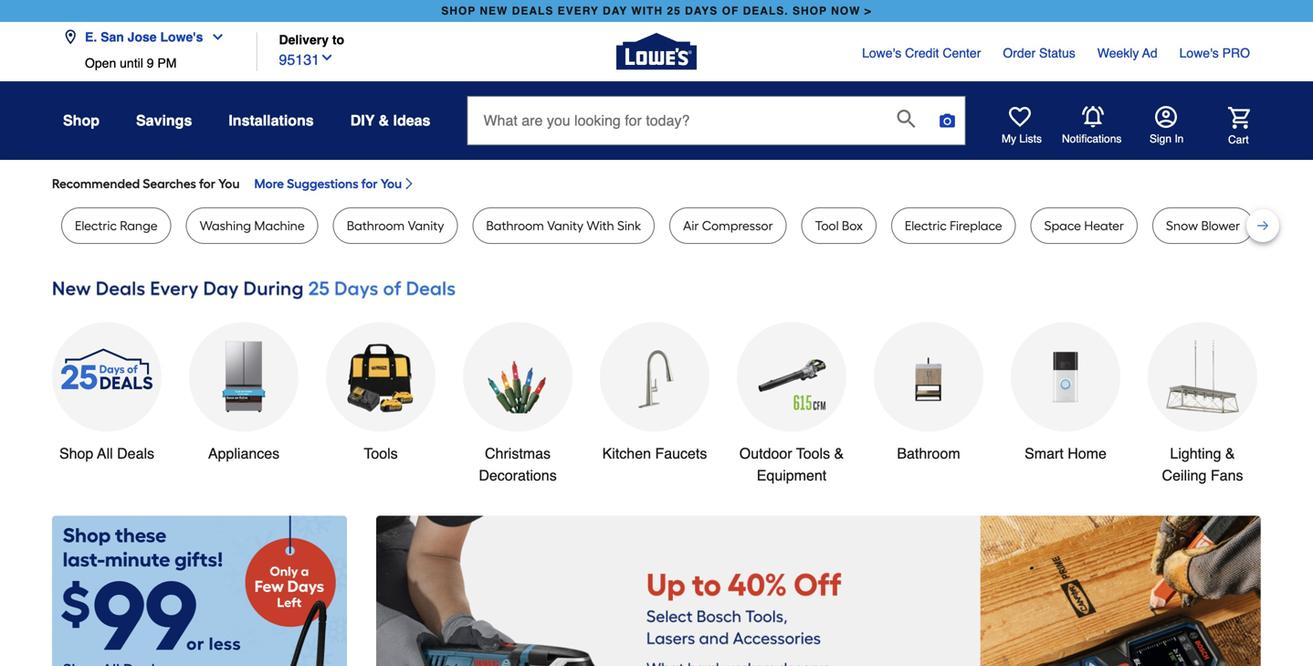 Task type: locate. For each thing, give the bounding box(es) containing it.
sign
[[1150, 132, 1172, 145]]

compressor
[[702, 218, 773, 233]]

pro
[[1223, 46, 1251, 60]]

for left chevron right image
[[361, 176, 378, 191]]

blower
[[1202, 218, 1241, 233]]

1 you from the left
[[218, 176, 240, 191]]

vanity left with
[[547, 218, 584, 233]]

savings
[[136, 112, 192, 129]]

smart
[[1025, 445, 1064, 462]]

2 tools from the left
[[797, 445, 831, 462]]

lowe's credit center
[[863, 46, 982, 60]]

shop all deals image
[[52, 322, 162, 432]]

fireplace
[[950, 218, 1003, 233]]

status
[[1040, 46, 1076, 60]]

bathroom down chevron right image
[[347, 218, 405, 233]]

electric fireplace
[[905, 218, 1003, 233]]

1 horizontal spatial shop
[[793, 5, 828, 17]]

electric
[[75, 218, 117, 233], [905, 218, 947, 233]]

1 bathroom from the left
[[347, 218, 405, 233]]

None search field
[[467, 96, 966, 162]]

you inside more suggestions for you link
[[381, 176, 402, 191]]

0 horizontal spatial shop
[[441, 5, 476, 17]]

notifications
[[1063, 133, 1122, 145]]

& for ideas
[[379, 112, 389, 129]]

shop down open on the top left of page
[[63, 112, 100, 129]]

chevron down image
[[203, 30, 225, 44]]

1 horizontal spatial lowe's
[[863, 46, 902, 60]]

san
[[101, 30, 124, 44]]

weekly ad
[[1098, 46, 1158, 60]]

box
[[842, 218, 863, 233]]

1 vertical spatial shop
[[59, 445, 93, 462]]

0 horizontal spatial you
[[218, 176, 240, 191]]

1 electric from the left
[[75, 218, 117, 233]]

lowe's up the pm
[[160, 30, 203, 44]]

outdoor tools & equipment image
[[756, 340, 829, 413]]

vanity down chevron right image
[[408, 218, 444, 233]]

shop
[[441, 5, 476, 17], [793, 5, 828, 17]]

equipment
[[757, 467, 827, 484]]

bathroom left with
[[486, 218, 544, 233]]

outdoor tools & equipment
[[740, 445, 844, 484]]

diy & ideas button
[[351, 104, 431, 137]]

kitchen faucets image
[[619, 340, 692, 413]]

1 horizontal spatial for
[[361, 176, 378, 191]]

& up fans
[[1226, 445, 1236, 462]]

space heater
[[1045, 218, 1125, 233]]

tools up equipment
[[797, 445, 831, 462]]

of
[[722, 5, 739, 17]]

sign in
[[1150, 132, 1184, 145]]

machine
[[254, 218, 305, 233]]

& inside button
[[379, 112, 389, 129]]

you left more
[[218, 176, 240, 191]]

my lists link
[[1002, 106, 1042, 146]]

chevron down image
[[320, 50, 334, 65]]

electric range
[[75, 218, 158, 233]]

0 horizontal spatial tools
[[364, 445, 398, 462]]

& inside outdoor tools & equipment
[[835, 445, 844, 462]]

tools down the tools image
[[364, 445, 398, 462]]

0 horizontal spatial for
[[199, 176, 216, 191]]

2 electric from the left
[[905, 218, 947, 233]]

range
[[120, 218, 158, 233]]

electric left the fireplace
[[905, 218, 947, 233]]

2 bathroom from the left
[[486, 218, 544, 233]]

heater
[[1085, 218, 1125, 233]]

weekly
[[1098, 46, 1140, 60]]

shop
[[63, 112, 100, 129], [59, 445, 93, 462]]

washing machine
[[200, 218, 305, 233]]

my
[[1002, 132, 1017, 145]]

shop left now on the right top of page
[[793, 5, 828, 17]]

shop button
[[63, 104, 100, 137]]

1 horizontal spatial electric
[[905, 218, 947, 233]]

25
[[667, 5, 681, 17]]

2 shop from the left
[[793, 5, 828, 17]]

savings button
[[136, 104, 192, 137]]

outdoor
[[740, 445, 793, 462]]

kitchen faucets link
[[600, 322, 710, 465]]

lowe's inside lowe's pro link
[[1180, 46, 1219, 60]]

bathroom link
[[874, 322, 984, 465]]

order
[[1003, 46, 1036, 60]]

tool box
[[816, 218, 863, 233]]

vanity for bathroom vanity with sink
[[547, 218, 584, 233]]

2 horizontal spatial lowe's
[[1180, 46, 1219, 60]]

for right searches
[[199, 176, 216, 191]]

lowe's left credit
[[863, 46, 902, 60]]

2 for from the left
[[361, 176, 378, 191]]

0 horizontal spatial &
[[379, 112, 389, 129]]

9
[[147, 56, 154, 70]]

1 vanity from the left
[[408, 218, 444, 233]]

weekly ad link
[[1098, 44, 1158, 62]]

0 vertical spatial shop
[[63, 112, 100, 129]]

lists
[[1020, 132, 1042, 145]]

kitchen faucets
[[603, 445, 707, 462]]

2 you from the left
[[381, 176, 402, 191]]

& inside 'lighting & ceiling fans'
[[1226, 445, 1236, 462]]

bathroom image
[[893, 340, 966, 413]]

for
[[199, 176, 216, 191], [361, 176, 378, 191]]

1 horizontal spatial you
[[381, 176, 402, 191]]

lowe's left "pro"
[[1180, 46, 1219, 60]]

pm
[[157, 56, 177, 70]]

center
[[943, 46, 982, 60]]

deals.
[[743, 5, 789, 17]]

lowe's inside lowe's credit center link
[[863, 46, 902, 60]]

2 horizontal spatial &
[[1226, 445, 1236, 462]]

ceiling
[[1163, 467, 1207, 484]]

1 for from the left
[[199, 176, 216, 191]]

you up bathroom vanity
[[381, 176, 402, 191]]

1 horizontal spatial bathroom
[[486, 218, 544, 233]]

you
[[218, 176, 240, 191], [381, 176, 402, 191]]

& right outdoor
[[835, 445, 844, 462]]

0 horizontal spatial bathroom
[[347, 218, 405, 233]]

diy & ideas
[[351, 112, 431, 129]]

1 horizontal spatial vanity
[[547, 218, 584, 233]]

tools
[[364, 445, 398, 462], [797, 445, 831, 462]]

to
[[332, 32, 345, 47]]

2 vanity from the left
[[547, 218, 584, 233]]

with
[[587, 218, 615, 233]]

all
[[97, 445, 113, 462]]

outdoor tools & equipment link
[[737, 322, 847, 486]]

e. san jose lowe's button
[[63, 19, 232, 56]]

tools inside outdoor tools & equipment
[[797, 445, 831, 462]]

location image
[[63, 30, 78, 44]]

recommended searches for you
[[52, 176, 240, 191]]

smart home link
[[1011, 322, 1121, 465]]

credit
[[905, 46, 940, 60]]

0 horizontal spatial electric
[[75, 218, 117, 233]]

& right diy
[[379, 112, 389, 129]]

shop left all
[[59, 445, 93, 462]]

electric down recommended
[[75, 218, 117, 233]]

1 horizontal spatial &
[[835, 445, 844, 462]]

0 horizontal spatial vanity
[[408, 218, 444, 233]]

bathroom vanity with sink
[[486, 218, 642, 233]]

now
[[831, 5, 861, 17]]

chevron right image
[[402, 176, 417, 191]]

lowe's
[[160, 30, 203, 44], [863, 46, 902, 60], [1180, 46, 1219, 60]]

lowe's pro link
[[1180, 44, 1251, 62]]

you for recommended searches for you
[[218, 176, 240, 191]]

0 horizontal spatial lowe's
[[160, 30, 203, 44]]

sign in button
[[1150, 106, 1184, 146]]

air
[[684, 218, 699, 233]]

1 horizontal spatial tools
[[797, 445, 831, 462]]

appliances image
[[207, 340, 280, 413]]

shop left new
[[441, 5, 476, 17]]

bathroom for bathroom vanity
[[347, 218, 405, 233]]

vanity for bathroom vanity
[[408, 218, 444, 233]]

for for suggestions
[[361, 176, 378, 191]]



Task type: describe. For each thing, give the bounding box(es) containing it.
& for ceiling
[[1226, 445, 1236, 462]]

shop for shop all deals
[[59, 445, 93, 462]]

shop all deals
[[59, 445, 154, 462]]

searches
[[143, 176, 196, 191]]

search image
[[898, 110, 916, 128]]

for for searches
[[199, 176, 216, 191]]

95131 button
[[279, 47, 334, 71]]

christmas decorations
[[479, 445, 557, 484]]

lowe's inside e. san jose lowe's button
[[160, 30, 203, 44]]

you for more suggestions for you
[[381, 176, 402, 191]]

electric for electric fireplace
[[905, 218, 947, 233]]

decorations
[[479, 467, 557, 484]]

with
[[632, 5, 663, 17]]

1 tools from the left
[[364, 445, 398, 462]]

more suggestions for you link
[[254, 174, 417, 193]]

lowe's home improvement notification center image
[[1083, 106, 1105, 128]]

recommended searches for you heading
[[52, 174, 1262, 193]]

washing
[[200, 218, 251, 233]]

camera image
[[939, 111, 957, 130]]

tool
[[816, 218, 839, 233]]

electric for electric range
[[75, 218, 117, 233]]

deals
[[512, 5, 554, 17]]

order status
[[1003, 46, 1076, 60]]

95131
[[279, 51, 320, 68]]

jose
[[128, 30, 157, 44]]

deals
[[117, 445, 154, 462]]

home
[[1068, 445, 1107, 462]]

lowe's credit center link
[[863, 44, 982, 62]]

1 shop from the left
[[441, 5, 476, 17]]

cart button
[[1203, 107, 1251, 147]]

delivery to
[[279, 32, 345, 47]]

lowe's for lowe's pro
[[1180, 46, 1219, 60]]

bathroom vanity
[[347, 218, 444, 233]]

faucets
[[655, 445, 707, 462]]

delivery
[[279, 32, 329, 47]]

Search Query text field
[[468, 97, 883, 144]]

lowe's home improvement cart image
[[1229, 107, 1251, 129]]

up to 40 percent off select bosch tools, lasers and accessories. what hard workers deserve. image
[[376, 516, 1262, 666]]

more suggestions for you
[[254, 176, 402, 191]]

in
[[1175, 132, 1184, 145]]

diy
[[351, 112, 375, 129]]

ideas
[[393, 112, 431, 129]]

air compressor
[[684, 218, 773, 233]]

shop for shop
[[63, 112, 100, 129]]

kitchen
[[603, 445, 651, 462]]

bathroom for bathroom vanity with sink
[[486, 218, 544, 233]]

bathroom
[[897, 445, 961, 462]]

e.
[[85, 30, 97, 44]]

lowe's home improvement account image
[[1156, 106, 1178, 128]]

fans
[[1211, 467, 1244, 484]]

shop these last-minute gifts. $99 or less. quantities are limited and won't last. image
[[52, 516, 347, 666]]

more
[[254, 176, 284, 191]]

new deals every day during 25 days of deals image
[[52, 273, 1262, 304]]

lighting & ceiling fans
[[1163, 445, 1244, 484]]

snow blower
[[1167, 218, 1241, 233]]

new
[[480, 5, 508, 17]]

lowe's pro
[[1180, 46, 1251, 60]]

installations
[[229, 112, 314, 129]]

tools link
[[326, 322, 436, 465]]

suggestions
[[287, 176, 359, 191]]

appliances link
[[189, 322, 299, 465]]

snow
[[1167, 218, 1199, 233]]

christmas decorations image
[[481, 340, 555, 413]]

order status link
[[1003, 44, 1076, 62]]

lowe's home improvement lists image
[[1010, 106, 1031, 128]]

ad
[[1143, 46, 1158, 60]]

recommended
[[52, 176, 140, 191]]

lowe's home improvement logo image
[[617, 11, 697, 92]]

days
[[685, 5, 718, 17]]

shop new deals every day with 25 days of deals. shop now > link
[[438, 0, 876, 22]]

installations button
[[229, 104, 314, 137]]

until
[[120, 56, 143, 70]]

christmas decorations link
[[463, 322, 573, 486]]

lighting & ceiling fans image
[[1167, 340, 1240, 413]]

my lists
[[1002, 132, 1042, 145]]

cart
[[1229, 133, 1250, 146]]

open
[[85, 56, 116, 70]]

every
[[558, 5, 599, 17]]

smart home
[[1025, 445, 1107, 462]]

e. san jose lowe's
[[85, 30, 203, 44]]

lighting & ceiling fans link
[[1148, 322, 1258, 486]]

shop all deals link
[[52, 322, 162, 465]]

sink
[[618, 218, 642, 233]]

lowe's for lowe's credit center
[[863, 46, 902, 60]]

tools image
[[344, 340, 418, 413]]



Task type: vqa. For each thing, say whether or not it's contained in the screenshot.
Smart Home at bottom
yes



